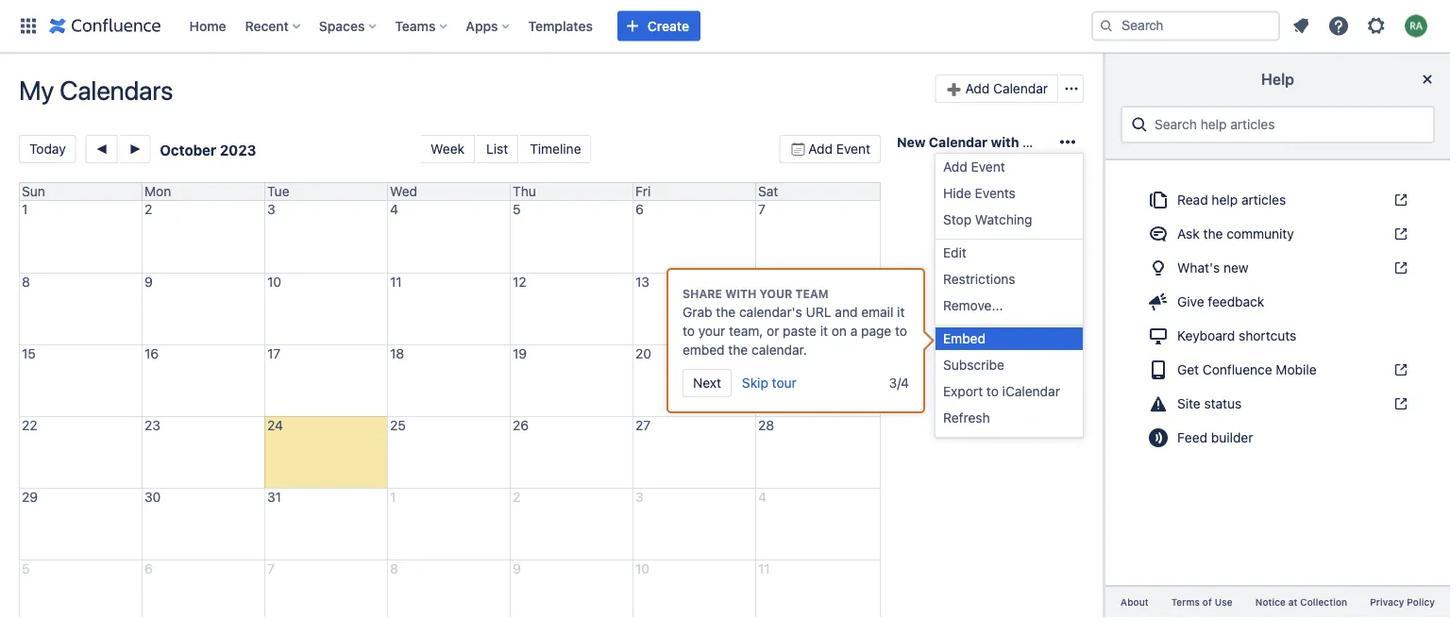 Task type: vqa. For each thing, say whether or not it's contained in the screenshot.
Next
yes



Task type: describe. For each thing, give the bounding box(es) containing it.
0 vertical spatial 8
[[22, 274, 30, 290]]

30
[[145, 490, 161, 505]]

templates link
[[523, 11, 599, 41]]

2 vertical spatial add
[[944, 159, 968, 175]]

next
[[693, 375, 722, 391]]

sat
[[759, 184, 779, 199]]

export
[[944, 384, 983, 400]]

hide
[[944, 186, 972, 201]]

what's new
[[1178, 260, 1249, 276]]

mobile
[[1277, 362, 1317, 378]]

help
[[1212, 192, 1239, 208]]

shortcut icon image for community
[[1390, 227, 1409, 242]]

1 vertical spatial it
[[821, 324, 828, 339]]

feedback
[[1209, 294, 1265, 310]]

subscribe link
[[936, 354, 1083, 377]]

add event inside add event button
[[809, 141, 871, 157]]

0 horizontal spatial 7
[[267, 562, 275, 577]]

add for "add event" "image"
[[809, 141, 833, 157]]

1 horizontal spatial 3
[[636, 490, 644, 505]]

stop watching
[[944, 212, 1033, 228]]

tue
[[267, 184, 290, 199]]

team,
[[729, 324, 764, 339]]

0 horizontal spatial 2
[[145, 202, 152, 217]]

19
[[513, 346, 527, 362]]

remove...
[[944, 298, 1004, 314]]

page
[[862, 324, 892, 339]]

feed builder
[[1178, 430, 1254, 446]]

1 horizontal spatial 5
[[513, 202, 521, 217]]

◄ button
[[86, 135, 118, 163]]

keyboard shortcuts
[[1178, 328, 1297, 344]]

shortcut icon image inside what's new link
[[1390, 261, 1409, 276]]

hide events link
[[936, 182, 1083, 205]]

policy
[[1408, 597, 1436, 608]]

1 horizontal spatial 4
[[759, 490, 767, 505]]

terms of use
[[1172, 597, 1233, 608]]

►
[[129, 142, 142, 156]]

shortcut icon image inside site status link
[[1390, 397, 1409, 412]]

site status link
[[1136, 389, 1421, 419]]

week button
[[421, 135, 475, 163]]

remove... link
[[936, 295, 1083, 317]]

23
[[145, 418, 161, 434]]

give
[[1178, 294, 1205, 310]]

your profile and preferences image
[[1406, 15, 1428, 37]]

export to icalendar
[[944, 384, 1061, 400]]

shortcuts
[[1239, 328, 1297, 344]]

next button
[[683, 369, 732, 398]]

► button
[[120, 135, 151, 163]]

0 horizontal spatial 10
[[267, 274, 282, 290]]

1 horizontal spatial 9
[[513, 562, 521, 577]]

community
[[1227, 226, 1295, 242]]

add for the add calendar image
[[966, 81, 990, 96]]

create
[[648, 18, 690, 34]]

search image
[[1100, 18, 1115, 34]]

16
[[145, 346, 159, 362]]

notice
[[1256, 597, 1286, 608]]

28
[[759, 418, 775, 434]]

restrictions link
[[936, 268, 1083, 291]]

0 horizontal spatial 11
[[390, 274, 402, 290]]

status
[[1205, 396, 1242, 412]]

edit
[[944, 245, 967, 261]]

new
[[897, 135, 926, 150]]

signal icon image
[[1148, 427, 1170, 450]]

my
[[19, 75, 54, 106]]

apps
[[466, 18, 498, 34]]

privacy policy
[[1371, 597, 1436, 608]]

31
[[267, 490, 281, 505]]

2023
[[220, 142, 256, 158]]

17
[[267, 346, 281, 362]]

read help articles
[[1178, 192, 1287, 208]]

recent
[[245, 18, 289, 34]]

subscribe
[[944, 358, 1005, 373]]

0 horizontal spatial 1
[[22, 202, 28, 217]]

help icon image
[[1328, 15, 1351, 37]]

articles
[[1242, 192, 1287, 208]]

get
[[1178, 362, 1200, 378]]

list button
[[477, 135, 519, 163]]

screen icon image
[[1148, 325, 1170, 348]]

refresh
[[944, 410, 991, 426]]

tour
[[772, 375, 797, 391]]

add calendar
[[966, 81, 1048, 96]]

14
[[759, 274, 773, 290]]

documents icon image
[[1148, 189, 1170, 212]]

of
[[1203, 597, 1213, 608]]

global element
[[11, 0, 1088, 52]]

0 vertical spatial 3
[[267, 202, 275, 217]]

terms
[[1172, 597, 1201, 608]]

warning icon image
[[1148, 393, 1170, 416]]

terms of use link
[[1161, 595, 1245, 611]]

Search help articles field
[[1150, 108, 1426, 142]]

appswitcher icon image
[[17, 15, 40, 37]]

mobile icon image
[[1148, 359, 1170, 382]]

about button
[[1110, 595, 1161, 611]]

share
[[683, 288, 723, 301]]

0 vertical spatial 4
[[390, 202, 398, 217]]

1 vertical spatial event
[[972, 159, 1006, 175]]

add event image
[[790, 142, 805, 157]]

give feedback button
[[1136, 287, 1421, 317]]

collection
[[1301, 597, 1348, 608]]

confluence
[[1203, 362, 1273, 378]]

22
[[22, 418, 37, 434]]

or
[[767, 324, 780, 339]]

and
[[835, 305, 858, 320]]

shortcut icon image for articles
[[1390, 193, 1409, 208]]

feedback icon image
[[1148, 291, 1170, 314]]

paste
[[783, 324, 817, 339]]

◄
[[95, 142, 108, 156]]

apps button
[[460, 11, 517, 41]]

today button
[[19, 135, 76, 163]]

feed
[[1178, 430, 1208, 446]]

1 horizontal spatial it
[[898, 305, 905, 320]]

embed
[[683, 342, 725, 358]]

1 vertical spatial the
[[716, 305, 736, 320]]



Task type: locate. For each thing, give the bounding box(es) containing it.
add calendar button
[[936, 75, 1059, 103]]

add event
[[809, 141, 871, 157], [944, 159, 1006, 175]]

26
[[513, 418, 529, 434]]

calendar for new
[[929, 135, 988, 150]]

shortcut icon image inside read help articles link
[[1390, 193, 1409, 208]]

feed builder button
[[1136, 423, 1421, 453]]

calendar up the with
[[994, 81, 1048, 96]]

Search field
[[1092, 11, 1281, 41]]

close image
[[1417, 68, 1440, 91]]

icalendar
[[1003, 384, 1061, 400]]

with
[[726, 288, 757, 301]]

embed
[[944, 331, 986, 347]]

1 horizontal spatial to
[[896, 324, 908, 339]]

29
[[22, 490, 38, 505]]

deadlines!
[[1023, 135, 1091, 150]]

0 vertical spatial 2
[[145, 202, 152, 217]]

0 vertical spatial add event
[[809, 141, 871, 157]]

the down team,
[[729, 342, 748, 358]]

21
[[759, 346, 772, 362]]

refresh link
[[936, 407, 1083, 430]]

shortcut icon image for mobile
[[1390, 363, 1409, 378]]

timeline button
[[521, 135, 592, 163]]

0 horizontal spatial 8
[[22, 274, 30, 290]]

spaces
[[319, 18, 365, 34]]

privacy
[[1371, 597, 1405, 608]]

to down the grab
[[683, 324, 695, 339]]

4 down 28
[[759, 490, 767, 505]]

to inside export to icalendar link
[[987, 384, 999, 400]]

8
[[22, 274, 30, 290], [390, 562, 398, 577]]

event inside button
[[837, 141, 871, 157]]

it
[[898, 305, 905, 320], [821, 324, 828, 339]]

october 2023
[[160, 142, 256, 158]]

add event right "add event" "image"
[[809, 141, 871, 157]]

13
[[636, 274, 650, 290]]

18
[[390, 346, 404, 362]]

banner
[[0, 0, 1451, 53]]

0 vertical spatial the
[[1204, 226, 1224, 242]]

0 vertical spatial calendar
[[994, 81, 1048, 96]]

create button
[[618, 11, 701, 41]]

5 down 29
[[22, 562, 30, 577]]

stop watching link
[[936, 209, 1083, 231]]

site status
[[1178, 396, 1242, 412]]

hide events
[[944, 186, 1016, 201]]

0 vertical spatial 11
[[390, 274, 402, 290]]

1 vertical spatial 11
[[759, 562, 770, 577]]

event right "add event" "image"
[[837, 141, 871, 157]]

keyboard
[[1178, 328, 1236, 344]]

0 horizontal spatial 6
[[145, 562, 153, 577]]

to right page
[[896, 324, 908, 339]]

1 vertical spatial 2
[[513, 490, 521, 505]]

1 down sun
[[22, 202, 28, 217]]

add up hide
[[944, 159, 968, 175]]

1 horizontal spatial 6
[[636, 202, 644, 217]]

0 horizontal spatial 5
[[22, 562, 30, 577]]

1 horizontal spatial event
[[972, 159, 1006, 175]]

team
[[796, 288, 829, 301]]

2 down '26' at bottom left
[[513, 490, 521, 505]]

calendar inside button
[[994, 81, 1048, 96]]

week
[[431, 141, 465, 157]]

new calendar with deadlines!
[[897, 135, 1091, 150]]

1 horizontal spatial 2
[[513, 490, 521, 505]]

4
[[390, 202, 398, 217], [759, 490, 767, 505]]

0 horizontal spatial 9
[[145, 274, 153, 290]]

skip tour
[[742, 375, 797, 391]]

4 shortcut icon image from the top
[[1390, 363, 1409, 378]]

help
[[1262, 70, 1295, 88]]

3/4
[[889, 375, 910, 391]]

today
[[29, 141, 66, 157]]

15
[[22, 346, 36, 362]]

1 vertical spatial 9
[[513, 562, 521, 577]]

6 down fri
[[636, 202, 644, 217]]

0 vertical spatial it
[[898, 305, 905, 320]]

1 vertical spatial add event
[[944, 159, 1006, 175]]

1 vertical spatial 10
[[636, 562, 650, 577]]

shortcut icon image
[[1390, 193, 1409, 208], [1390, 227, 1409, 242], [1390, 261, 1409, 276], [1390, 363, 1409, 378], [1390, 397, 1409, 412]]

2 shortcut icon image from the top
[[1390, 227, 1409, 242]]

5 shortcut icon image from the top
[[1390, 397, 1409, 412]]

3 down tue
[[267, 202, 275, 217]]

1 horizontal spatial 7
[[759, 202, 766, 217]]

october
[[160, 142, 216, 158]]

1 vertical spatial 4
[[759, 490, 767, 505]]

edit link
[[936, 242, 1083, 264]]

0 horizontal spatial 4
[[390, 202, 398, 217]]

the right ask
[[1204, 226, 1224, 242]]

events
[[975, 186, 1016, 201]]

notification icon image
[[1290, 15, 1313, 37]]

0 vertical spatial 9
[[145, 274, 153, 290]]

privacy policy link
[[1359, 595, 1447, 611]]

my calendars
[[19, 75, 173, 106]]

27
[[636, 418, 651, 434]]

thu
[[513, 184, 536, 199]]

lightbulb icon image
[[1148, 257, 1170, 280]]

comment icon image
[[1148, 223, 1170, 246]]

the up your
[[716, 305, 736, 320]]

2 vertical spatial the
[[729, 342, 748, 358]]

add event inside add event link
[[944, 159, 1006, 175]]

restrictions
[[944, 272, 1016, 287]]

timeline
[[530, 141, 581, 157]]

recent button
[[240, 11, 308, 41]]

1 vertical spatial add
[[809, 141, 833, 157]]

7 down sat
[[759, 202, 766, 217]]

0 horizontal spatial to
[[683, 324, 695, 339]]

0 vertical spatial 7
[[759, 202, 766, 217]]

get confluence mobile link
[[1136, 355, 1421, 385]]

0 horizontal spatial it
[[821, 324, 828, 339]]

builder
[[1212, 430, 1254, 446]]

1 vertical spatial 3
[[636, 490, 644, 505]]

1 horizontal spatial calendar
[[994, 81, 1048, 96]]

1 vertical spatial calendar
[[929, 135, 988, 150]]

event down new calendar with deadlines!
[[972, 159, 1006, 175]]

0 horizontal spatial event
[[837, 141, 871, 157]]

7 down '31' on the bottom left of the page
[[267, 562, 275, 577]]

get confluence mobile
[[1178, 362, 1317, 378]]

20
[[636, 346, 652, 362]]

read
[[1178, 192, 1209, 208]]

shortcut icon image inside the ask the community link
[[1390, 227, 1409, 242]]

confluence image
[[49, 15, 161, 37], [49, 15, 161, 37]]

5
[[513, 202, 521, 217], [22, 562, 30, 577]]

3 shortcut icon image from the top
[[1390, 261, 1409, 276]]

4 down wed
[[390, 202, 398, 217]]

1 horizontal spatial 10
[[636, 562, 650, 577]]

your
[[699, 324, 726, 339]]

1
[[22, 202, 28, 217], [390, 490, 396, 505]]

25
[[390, 418, 406, 434]]

1 horizontal spatial 1
[[390, 490, 396, 505]]

add right "add event" "image"
[[809, 141, 833, 157]]

2 down mon
[[145, 202, 152, 217]]

2 horizontal spatial to
[[987, 384, 999, 400]]

1 vertical spatial 7
[[267, 562, 275, 577]]

home link
[[184, 11, 232, 41]]

0 horizontal spatial add event
[[809, 141, 871, 157]]

add event link
[[936, 156, 1083, 179]]

0 vertical spatial add
[[966, 81, 990, 96]]

to right export
[[987, 384, 999, 400]]

ask the community link
[[1136, 219, 1421, 249]]

0 horizontal spatial 3
[[267, 202, 275, 217]]

calendar for add
[[994, 81, 1048, 96]]

1 vertical spatial 8
[[390, 562, 398, 577]]

settings icon image
[[1366, 15, 1389, 37]]

0 vertical spatial 6
[[636, 202, 644, 217]]

1 horizontal spatial add event
[[944, 159, 1006, 175]]

1 horizontal spatial 11
[[759, 562, 770, 577]]

1 shortcut icon image from the top
[[1390, 193, 1409, 208]]

calendar.
[[752, 342, 808, 358]]

url
[[806, 305, 832, 320]]

mon
[[145, 184, 171, 199]]

12
[[513, 274, 527, 290]]

1 vertical spatial 5
[[22, 562, 30, 577]]

calendar's
[[740, 305, 803, 320]]

sun
[[22, 184, 45, 199]]

0 vertical spatial 1
[[22, 202, 28, 217]]

spaces button
[[313, 11, 384, 41]]

1 horizontal spatial 8
[[390, 562, 398, 577]]

11
[[390, 274, 402, 290], [759, 562, 770, 577]]

add right the add calendar image
[[966, 81, 990, 96]]

about
[[1121, 597, 1149, 608]]

1 vertical spatial 1
[[390, 490, 396, 505]]

stop
[[944, 212, 972, 228]]

5 down "thu"
[[513, 202, 521, 217]]

add event up hide events
[[944, 159, 1006, 175]]

wed
[[390, 184, 418, 199]]

it right email
[[898, 305, 905, 320]]

0 vertical spatial 10
[[267, 274, 282, 290]]

it left on
[[821, 324, 828, 339]]

0 horizontal spatial calendar
[[929, 135, 988, 150]]

6 down 30 at bottom
[[145, 562, 153, 577]]

3 down 27
[[636, 490, 644, 505]]

add calendar image
[[946, 81, 961, 96]]

calendar left the with
[[929, 135, 988, 150]]

grab
[[683, 305, 713, 320]]

1 vertical spatial 6
[[145, 562, 153, 577]]

0 vertical spatial 5
[[513, 202, 521, 217]]

add
[[966, 81, 990, 96], [809, 141, 833, 157], [944, 159, 968, 175]]

1 down 25 in the left bottom of the page
[[390, 490, 396, 505]]

use
[[1215, 597, 1233, 608]]

site
[[1178, 396, 1201, 412]]

0 vertical spatial event
[[837, 141, 871, 157]]

at
[[1289, 597, 1298, 608]]

shortcut icon image inside get confluence mobile link
[[1390, 363, 1409, 378]]

banner containing home
[[0, 0, 1451, 53]]

what's new link
[[1136, 253, 1421, 283]]



